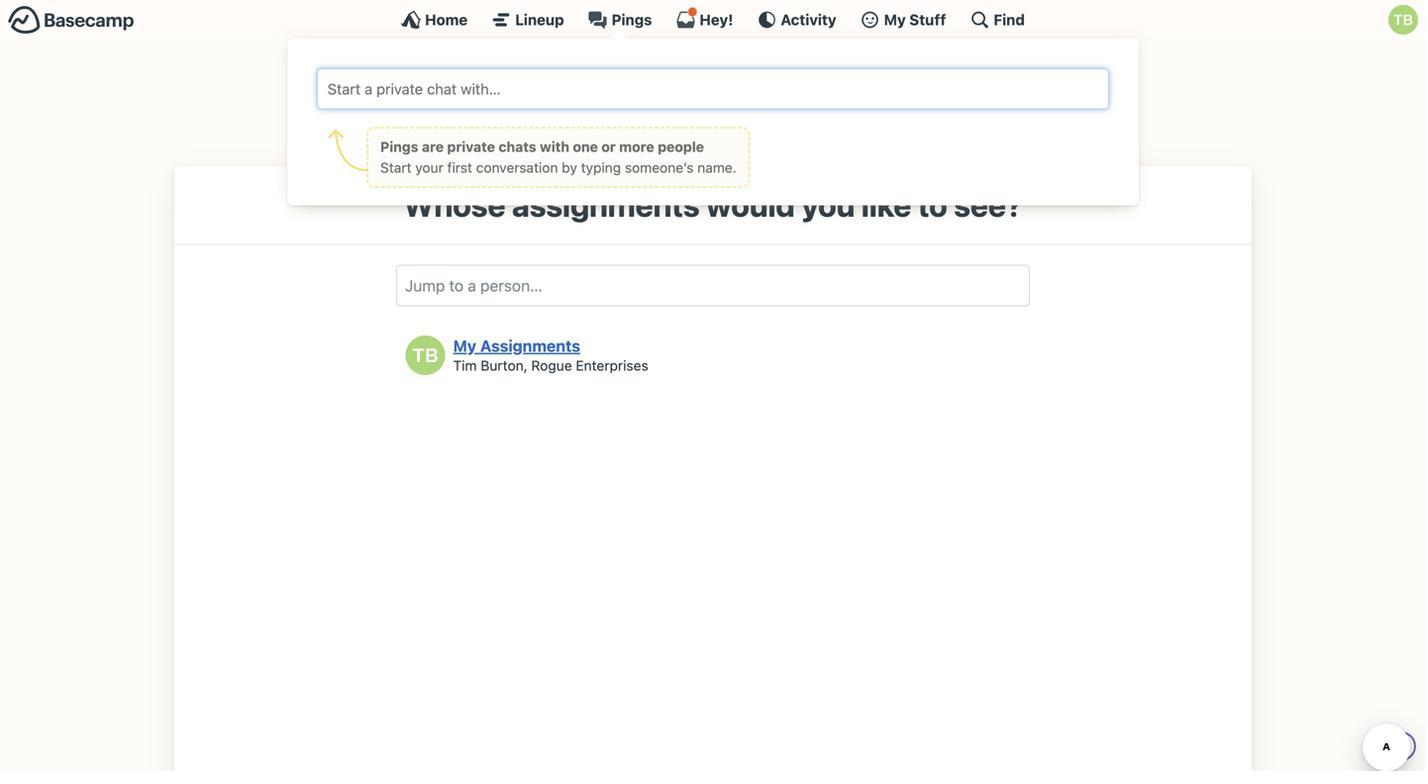 Task type: locate. For each thing, give the bounding box(es) containing it.
1 vertical spatial my
[[453, 337, 477, 356]]

whose assignments would you like to see?
[[403, 186, 1023, 224]]

or
[[602, 139, 616, 155]]

first
[[448, 160, 473, 176]]

find button
[[971, 10, 1026, 30]]

assignments
[[512, 186, 700, 224]]

pings inside pings are private chats with one or more people start your first conversation by typing someone's name.
[[381, 139, 419, 155]]

burton,
[[481, 358, 528, 374]]

all the latest activity
[[425, 72, 570, 91]]

the
[[447, 72, 471, 91]]

pings inside pings dropdown button
[[612, 11, 652, 28]]

private
[[447, 139, 495, 155]]

pings button
[[588, 10, 652, 30]]

1 horizontal spatial pings
[[612, 11, 652, 28]]

main element
[[0, 0, 1427, 206]]

name.
[[698, 160, 737, 176]]

home link
[[401, 10, 468, 30]]

my up tim
[[453, 337, 477, 356]]

my inside my assignments tim burton,        rogue enterprises
[[453, 337, 477, 356]]

my stuff button
[[861, 10, 947, 30]]

with
[[540, 139, 570, 155]]

stuff
[[910, 11, 947, 28]]

activity link
[[757, 10, 837, 30]]

my
[[885, 11, 906, 28], [453, 337, 477, 356]]

you
[[802, 186, 855, 224]]

to
[[918, 186, 948, 224]]

0 horizontal spatial my
[[453, 337, 477, 356]]

start
[[381, 160, 412, 176]]

dos
[[668, 120, 695, 139]]

assignments
[[480, 337, 581, 356]]

1 vertical spatial pings
[[381, 139, 419, 155]]

activity
[[518, 72, 570, 91], [509, 120, 561, 139]]

conversation
[[476, 160, 558, 176]]

hey!
[[700, 11, 734, 28]]

0 vertical spatial my
[[885, 11, 906, 28]]

1 horizontal spatial my
[[885, 11, 906, 28]]

added
[[699, 120, 744, 139]]

0 horizontal spatial pings
[[381, 139, 419, 155]]

rogue
[[532, 358, 572, 374]]

hey! button
[[676, 7, 734, 30]]

home
[[425, 11, 468, 28]]

my left stuff
[[885, 11, 906, 28]]

pings up start at the top of the page
[[381, 139, 419, 155]]

by
[[562, 160, 578, 176]]

todo image
[[609, 116, 637, 144]]

someone's activity link
[[381, 108, 585, 152]]

are
[[422, 139, 444, 155]]

pings up assignment icon
[[612, 11, 652, 28]]

my inside popup button
[[885, 11, 906, 28]]

0 vertical spatial pings
[[612, 11, 652, 28]]

pings
[[612, 11, 652, 28], [381, 139, 419, 155]]

find
[[994, 11, 1026, 28]]

to-dos added & completed
[[644, 120, 840, 139]]

your
[[416, 160, 444, 176]]

activity right the latest
[[518, 72, 570, 91]]

activity up conversation
[[509, 120, 561, 139]]



Task type: vqa. For each thing, say whether or not it's contained in the screenshot.
Steve Marsh image
no



Task type: describe. For each thing, give the bounding box(es) containing it.
to-dos added & completed link
[[599, 108, 855, 152]]

whose
[[403, 186, 506, 224]]

my assignments tim burton,        rogue enterprises
[[453, 337, 649, 374]]

pings are private chats with one or more people start your first conversation by typing someone's name.
[[381, 139, 737, 176]]

would
[[707, 186, 795, 224]]

lineup
[[516, 11, 564, 28]]

people
[[658, 139, 705, 155]]

schedule image
[[879, 116, 907, 144]]

all the latest activity link
[[381, 59, 585, 103]]

my stuff
[[885, 11, 947, 28]]

latest
[[475, 72, 514, 91]]

my for stuff
[[885, 11, 906, 28]]

someone's
[[625, 160, 694, 176]]

tim burton image
[[1389, 5, 1419, 35]]

see?
[[954, 186, 1023, 224]]

activity report image
[[391, 67, 418, 95]]

to-
[[644, 120, 668, 139]]

more
[[620, 139, 655, 155]]

Start a private chat with… text field
[[326, 77, 1101, 101]]

all
[[425, 72, 443, 91]]

switch accounts image
[[8, 5, 135, 36]]

&
[[748, 120, 759, 139]]

Jump to a person… text field
[[396, 265, 1031, 307]]

someone's
[[425, 120, 505, 139]]

tim
[[453, 358, 477, 374]]

like
[[862, 186, 912, 224]]

someone's activity
[[425, 120, 561, 139]]

my for assignments
[[453, 337, 477, 356]]

0 vertical spatial activity
[[518, 72, 570, 91]]

assignment image
[[609, 67, 637, 95]]

completed
[[764, 120, 840, 139]]

reports image
[[879, 67, 907, 95]]

pings for pings
[[612, 11, 652, 28]]

1 vertical spatial activity
[[509, 120, 561, 139]]

enterprises
[[576, 358, 649, 374]]

lineup link
[[492, 10, 564, 30]]

typing
[[581, 160, 621, 176]]

activity
[[781, 11, 837, 28]]

tim burton, rogue enterprises image
[[406, 336, 446, 376]]

chats
[[499, 139, 537, 155]]

pings for pings are private chats with one or more people start your first conversation by typing someone's name.
[[381, 139, 419, 155]]

person report image
[[391, 116, 418, 144]]

one
[[573, 139, 598, 155]]



